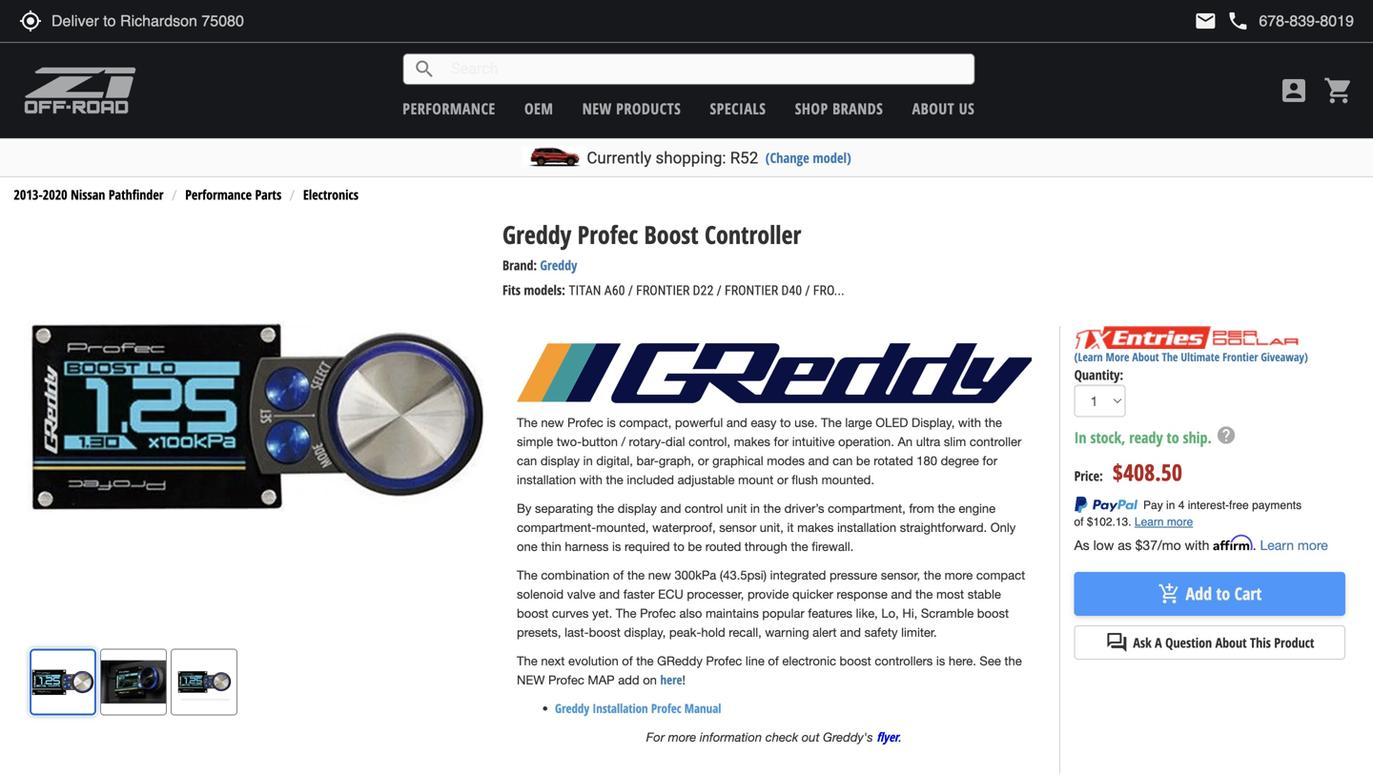 Task type: locate. For each thing, give the bounding box(es) containing it.
the up solenoid
[[517, 568, 538, 583]]

or up adjustable
[[698, 454, 709, 468]]

intuitive
[[792, 435, 835, 449]]

brands
[[833, 98, 883, 119]]

is up button
[[607, 415, 616, 430]]

mail phone
[[1194, 10, 1249, 32]]

to left ship.
[[1167, 427, 1179, 448]]

about inside question_answer ask a question about this product
[[1215, 634, 1247, 652]]

. right greddy's
[[899, 730, 902, 745]]

boost inside the next evolution of the greddy profec line of electronic boost controllers is here. see the new profec map add on
[[840, 654, 871, 669]]

next
[[541, 654, 565, 669]]

1 horizontal spatial display
[[618, 501, 657, 516]]

boost down safety
[[840, 654, 871, 669]]

1 vertical spatial in
[[750, 501, 760, 516]]

lo,
[[881, 606, 899, 621]]

0 horizontal spatial can
[[517, 454, 537, 468]]

harness
[[565, 539, 609, 554]]

0 vertical spatial new
[[582, 98, 612, 119]]

with down digital,
[[580, 473, 602, 487]]

and down the like,
[[840, 625, 861, 640]]

operation.
[[838, 435, 894, 449]]

fro...
[[813, 283, 845, 299]]

(learn
[[1074, 349, 1103, 365]]

about us
[[912, 98, 975, 119]]

the up "faster"
[[627, 568, 645, 583]]

/
[[628, 283, 633, 299], [717, 283, 722, 299], [805, 283, 810, 299], [621, 435, 625, 449]]

and
[[726, 415, 747, 430], [808, 454, 829, 468], [660, 501, 681, 516], [599, 587, 620, 602], [891, 587, 912, 602], [840, 625, 861, 640]]

0 vertical spatial in
[[583, 454, 593, 468]]

help
[[1216, 425, 1237, 446]]

us
[[959, 98, 975, 119]]

profec inside the new profec is compact, powerful and easy to use. the large oled display, with the simple two-button / rotary-dial control, makes for intuitive operation. an ultra slim controller can display in digital, bar-graph, or graphical modes and can be rotated 180 degree for installation with the included adjustable mount or flush mounted.
[[567, 415, 603, 430]]

is inside the new profec is compact, powerful and easy to use. the large oled display, with the simple two-button / rotary-dial control, makes for intuitive operation. an ultra slim controller can display in digital, bar-graph, or graphical modes and can be rotated 180 degree for installation with the included adjustable mount or flush mounted.
[[607, 415, 616, 430]]

profec inside the combination of the new 300kpa (43.5psi) integrated pressure sensor, the more compact solenoid valve and faster ecu processer, provide quicker response and the most stable boost curves yet. the profec also maintains popular features like, lo, hi, scramble boost presets, last-boost display, peak-hold recall, warning alert and safety limiter.
[[640, 606, 676, 621]]

1 vertical spatial makes
[[797, 520, 834, 535]]

greddy down map
[[555, 700, 589, 717]]

greddy's
[[823, 730, 873, 745]]

0 vertical spatial .
[[1253, 537, 1256, 553]]

about
[[912, 98, 955, 119], [1132, 349, 1159, 365], [1215, 634, 1247, 652]]

1 horizontal spatial frontier
[[725, 283, 778, 299]]

more
[[1298, 537, 1328, 553], [945, 568, 973, 583], [668, 730, 696, 745]]

0 vertical spatial or
[[698, 454, 709, 468]]

1 horizontal spatial makes
[[797, 520, 834, 535]]

2 frontier from the left
[[725, 283, 778, 299]]

to down waterproof, at bottom
[[673, 539, 684, 554]]

question
[[1165, 634, 1212, 652]]

in inside by separating the display and control unit in the driver's compartment, from the engine compartment-mounted, waterproof, sensor unit, it makes installation straightforward. only one thin harness is required to be routed through the firewall.
[[750, 501, 760, 516]]

1 vertical spatial more
[[945, 568, 973, 583]]

1 horizontal spatial in
[[750, 501, 760, 516]]

2 horizontal spatial about
[[1215, 634, 1247, 652]]

1 vertical spatial greddy
[[540, 256, 577, 274]]

of right line
[[768, 654, 779, 669]]

about right more
[[1132, 349, 1159, 365]]

to right add
[[1216, 582, 1230, 606]]

makes
[[734, 435, 770, 449], [797, 520, 834, 535]]

performance parts link
[[185, 186, 281, 204]]

/ up digital,
[[621, 435, 625, 449]]

0 horizontal spatial be
[[688, 539, 702, 554]]

boost down yet.
[[589, 625, 621, 640]]

with right /mo
[[1185, 537, 1210, 553]]

shopping_cart link
[[1319, 75, 1354, 106]]

valve
[[567, 587, 596, 602]]

1 frontier from the left
[[636, 283, 690, 299]]

the up 'most'
[[924, 568, 941, 583]]

compact,
[[619, 415, 672, 430]]

shop
[[795, 98, 828, 119]]

here.
[[949, 654, 976, 669]]

be down operation.
[[856, 454, 870, 468]]

display down the two- in the left bottom of the page
[[540, 454, 580, 468]]

0 horizontal spatial makes
[[734, 435, 770, 449]]

1 can from the left
[[517, 454, 537, 468]]

new left "products"
[[582, 98, 612, 119]]

0 horizontal spatial display
[[540, 454, 580, 468]]

makes down driver's
[[797, 520, 834, 535]]

installation inside by separating the display and control unit in the driver's compartment, from the engine compartment-mounted, waterproof, sensor unit, it makes installation straightforward. only one thin harness is required to be routed through the firewall.
[[837, 520, 896, 535]]

for down controller
[[983, 454, 997, 468]]

/ right d22
[[717, 283, 722, 299]]

/ right d40
[[805, 283, 810, 299]]

currently shopping: r52 (change model)
[[587, 148, 851, 167]]

the up hi,
[[915, 587, 933, 602]]

by separating the display and control unit in the driver's compartment, from the engine compartment-mounted, waterproof, sensor unit, it makes installation straightforward. only one thin harness is required to be routed through the firewall.
[[517, 501, 1016, 554]]

stable
[[968, 587, 1001, 602]]

1 vertical spatial new
[[541, 415, 564, 430]]

0 horizontal spatial for
[[774, 435, 789, 449]]

the right see
[[1004, 654, 1022, 669]]

new up the ecu at bottom left
[[648, 568, 671, 583]]

firewall.
[[812, 539, 854, 554]]

profec
[[578, 217, 638, 251], [567, 415, 603, 430], [640, 606, 676, 621], [706, 654, 742, 669], [548, 673, 584, 688], [651, 700, 681, 717]]

in down button
[[583, 454, 593, 468]]

the down digital,
[[606, 473, 623, 487]]

profec up button
[[567, 415, 603, 430]]

for
[[646, 730, 665, 745]]

new products link
[[582, 98, 681, 119]]

can down simple
[[517, 454, 537, 468]]

to left the use.
[[780, 415, 791, 430]]

as
[[1074, 537, 1090, 553]]

installation down "compartment," at the bottom right of page
[[837, 520, 896, 535]]

or down modes
[[777, 473, 788, 487]]

1 horizontal spatial for
[[983, 454, 997, 468]]

0 vertical spatial more
[[1298, 537, 1328, 553]]

1 horizontal spatial can
[[833, 454, 853, 468]]

new inside the combination of the new 300kpa (43.5psi) integrated pressure sensor, the more compact solenoid valve and faster ecu processer, provide quicker response and the most stable boost curves yet. the profec also maintains popular features like, lo, hi, scramble boost presets, last-boost display, peak-hold recall, warning alert and safety limiter.
[[648, 568, 671, 583]]

greddy for profec
[[503, 217, 571, 251]]

0 horizontal spatial frontier
[[636, 283, 690, 299]]

about left this
[[1215, 634, 1247, 652]]

profec down the ecu at bottom left
[[640, 606, 676, 621]]

. left learn
[[1253, 537, 1256, 553]]

of up "faster"
[[613, 568, 624, 583]]

installation up the separating
[[517, 473, 576, 487]]

to
[[780, 415, 791, 430], [1167, 427, 1179, 448], [673, 539, 684, 554], [1216, 582, 1230, 606]]

rotary-
[[629, 435, 666, 449]]

question_answer
[[1106, 631, 1128, 654]]

peak-
[[669, 625, 701, 640]]

1 vertical spatial installation
[[837, 520, 896, 535]]

graphical
[[712, 454, 763, 468]]

2 vertical spatial more
[[668, 730, 696, 745]]

graph,
[[659, 454, 694, 468]]

control
[[685, 501, 723, 516]]

0 vertical spatial installation
[[517, 473, 576, 487]]

more right learn
[[1298, 537, 1328, 553]]

0 vertical spatial makes
[[734, 435, 770, 449]]

makes down easy
[[734, 435, 770, 449]]

new up the two- in the left bottom of the page
[[541, 415, 564, 430]]

frontier left d40
[[725, 283, 778, 299]]

. inside for more information check out greddy's flyer .
[[899, 730, 902, 745]]

search
[[413, 58, 436, 81]]

makes inside by separating the display and control unit in the driver's compartment, from the engine compartment-mounted, waterproof, sensor unit, it makes installation straightforward. only one thin harness is required to be routed through the firewall.
[[797, 520, 834, 535]]

through
[[745, 539, 787, 554]]

0 horizontal spatial about
[[912, 98, 955, 119]]

only
[[991, 520, 1016, 535]]

1 vertical spatial is
[[612, 539, 621, 554]]

new products
[[582, 98, 681, 119]]

more right for
[[668, 730, 696, 745]]

profec down next
[[548, 673, 584, 688]]

curves
[[552, 606, 589, 621]]

alert
[[813, 625, 837, 640]]

ultimate
[[1181, 349, 1220, 365]]

/mo
[[1158, 537, 1181, 553]]

the up simple
[[517, 415, 538, 430]]

quicker
[[792, 587, 833, 602]]

2 vertical spatial about
[[1215, 634, 1247, 652]]

1 horizontal spatial more
[[945, 568, 973, 583]]

frontier
[[636, 283, 690, 299], [725, 283, 778, 299]]

1 horizontal spatial with
[[958, 415, 981, 430]]

profec up a60
[[578, 217, 638, 251]]

most
[[936, 587, 964, 602]]

recall,
[[729, 625, 762, 640]]

with up slim
[[958, 415, 981, 430]]

be
[[856, 454, 870, 468], [688, 539, 702, 554]]

for up modes
[[774, 435, 789, 449]]

display inside the new profec is compact, powerful and easy to use. the large oled display, with the simple two-button / rotary-dial control, makes for intuitive operation. an ultra slim controller can display in digital, bar-graph, or graphical modes and can be rotated 180 degree for installation with the included adjustable mount or flush mounted.
[[540, 454, 580, 468]]

be down waterproof, at bottom
[[688, 539, 702, 554]]

price: $408.50
[[1074, 457, 1182, 488]]

2 vertical spatial with
[[1185, 537, 1210, 553]]

/ right a60
[[628, 283, 633, 299]]

display up mounted,
[[618, 501, 657, 516]]

0 vertical spatial be
[[856, 454, 870, 468]]

0 horizontal spatial in
[[583, 454, 593, 468]]

of inside the combination of the new 300kpa (43.5psi) integrated pressure sensor, the more compact solenoid valve and faster ecu processer, provide quicker response and the most stable boost curves yet. the profec also maintains popular features like, lo, hi, scramble boost presets, last-boost display, peak-hold recall, warning alert and safety limiter.
[[613, 568, 624, 583]]

1 horizontal spatial installation
[[837, 520, 896, 535]]

waterproof,
[[652, 520, 716, 535]]

2 vertical spatial greddy
[[555, 700, 589, 717]]

in stock, ready to ship. help
[[1074, 425, 1237, 448]]

greddy up brand: on the top
[[503, 217, 571, 251]]

2 vertical spatial new
[[648, 568, 671, 583]]

. inside as low as $37 /mo with affirm . learn more
[[1253, 537, 1256, 553]]

0 horizontal spatial .
[[899, 730, 902, 745]]

shopping:
[[656, 148, 726, 167]]

0 horizontal spatial more
[[668, 730, 696, 745]]

is left here.
[[936, 654, 945, 669]]

affirm
[[1213, 535, 1253, 551]]

of up add
[[622, 654, 633, 669]]

1 vertical spatial .
[[899, 730, 902, 745]]

and up waterproof, at bottom
[[660, 501, 681, 516]]

account_box
[[1279, 75, 1309, 106]]

warning
[[765, 625, 809, 640]]

0 vertical spatial for
[[774, 435, 789, 449]]

1 vertical spatial about
[[1132, 349, 1159, 365]]

also
[[679, 606, 702, 621]]

. for flyer
[[899, 730, 902, 745]]

2013-
[[14, 186, 43, 204]]

0 horizontal spatial installation
[[517, 473, 576, 487]]

greddy up models: on the top of the page
[[540, 256, 577, 274]]

the up "unit,"
[[763, 501, 781, 516]]

0 vertical spatial is
[[607, 415, 616, 430]]

1 vertical spatial be
[[688, 539, 702, 554]]

2 can from the left
[[833, 454, 853, 468]]

shop brands link
[[795, 98, 883, 119]]

in
[[583, 454, 593, 468], [750, 501, 760, 516]]

the up the 'new'
[[517, 654, 538, 669]]

is down mounted,
[[612, 539, 621, 554]]

as
[[1118, 537, 1132, 553]]

0 horizontal spatial with
[[580, 473, 602, 487]]

(change model) link
[[765, 148, 851, 167]]

frontier left d22
[[636, 283, 690, 299]]

0 vertical spatial greddy
[[503, 217, 571, 251]]

0 horizontal spatial new
[[541, 415, 564, 430]]

large
[[845, 415, 872, 430]]

1 vertical spatial display
[[618, 501, 657, 516]]

1 horizontal spatial .
[[1253, 537, 1256, 553]]

2 vertical spatial is
[[936, 654, 945, 669]]

0 vertical spatial display
[[540, 454, 580, 468]]

by
[[517, 501, 532, 516]]

/ inside the new profec is compact, powerful and easy to use. the large oled display, with the simple two-button / rotary-dial control, makes for intuitive operation. an ultra slim controller can display in digital, bar-graph, or graphical modes and can be rotated 180 degree for installation with the included adjustable mount or flush mounted.
[[621, 435, 625, 449]]

can up mounted.
[[833, 454, 853, 468]]

2 horizontal spatial new
[[648, 568, 671, 583]]

sensor
[[719, 520, 756, 535]]

2 horizontal spatial more
[[1298, 537, 1328, 553]]

(43.5psi)
[[720, 568, 767, 583]]

here
[[660, 671, 682, 689]]

profec down hold
[[706, 654, 742, 669]]

1 horizontal spatial be
[[856, 454, 870, 468]]

1 horizontal spatial or
[[777, 473, 788, 487]]

response
[[837, 587, 888, 602]]

in right the unit
[[750, 501, 760, 516]]

2 horizontal spatial with
[[1185, 537, 1210, 553]]

be inside the new profec is compact, powerful and easy to use. the large oled display, with the simple two-button / rotary-dial control, makes for intuitive operation. an ultra slim controller can display in digital, bar-graph, or graphical modes and can be rotated 180 degree for installation with the included adjustable mount or flush mounted.
[[856, 454, 870, 468]]

solenoid
[[517, 587, 564, 602]]

more
[[1106, 349, 1129, 365]]

required
[[625, 539, 670, 554]]

about left us
[[912, 98, 955, 119]]

more up 'most'
[[945, 568, 973, 583]]

z1 motorsports logo image
[[24, 67, 137, 114]]

learn
[[1260, 537, 1294, 553]]



Task type: vqa. For each thing, say whether or not it's contained in the screenshot.
About to the bottom
yes



Task type: describe. For each thing, give the bounding box(es) containing it.
the down it
[[791, 539, 808, 554]]

oem link
[[524, 98, 553, 119]]

features
[[808, 606, 853, 621]]

makes inside the new profec is compact, powerful and easy to use. the large oled display, with the simple two-button / rotary-dial control, makes for intuitive operation. an ultra slim controller can display in digital, bar-graph, or graphical modes and can be rotated 180 degree for installation with the included adjustable mount or flush mounted.
[[734, 435, 770, 449]]

controllers
[[875, 654, 933, 669]]

boost
[[644, 217, 699, 251]]

the next evolution of the greddy profec line of electronic boost controllers is here. see the new profec map add on
[[517, 654, 1022, 688]]

(change
[[765, 148, 809, 167]]

digital,
[[596, 454, 633, 468]]

the inside the next evolution of the greddy profec line of electronic boost controllers is here. see the new profec map add on
[[517, 654, 538, 669]]

is inside the next evolution of the greddy profec line of electronic boost controllers is here. see the new profec map add on
[[936, 654, 945, 669]]

the up on
[[636, 654, 654, 669]]

low
[[1093, 537, 1114, 553]]

to inside by separating the display and control unit in the driver's compartment, from the engine compartment-mounted, waterproof, sensor unit, it makes installation straightforward. only one thin harness is required to be routed through the firewall.
[[673, 539, 684, 554]]

mounted.
[[822, 473, 874, 487]]

and up yet.
[[599, 587, 620, 602]]

a
[[1155, 634, 1162, 652]]

specials
[[710, 98, 766, 119]]

$408.50
[[1113, 457, 1182, 488]]

model)
[[813, 148, 851, 167]]

the left ultimate
[[1162, 349, 1178, 365]]

electronics link
[[303, 186, 358, 204]]

performance parts
[[185, 186, 281, 204]]

more inside as low as $37 /mo with affirm . learn more
[[1298, 537, 1328, 553]]

modes
[[767, 454, 805, 468]]

products
[[616, 98, 681, 119]]

0 vertical spatial about
[[912, 98, 955, 119]]

1 horizontal spatial new
[[582, 98, 612, 119]]

limiter.
[[901, 625, 937, 640]]

boost down stable
[[977, 606, 1009, 621]]

performance
[[185, 186, 252, 204]]

the up mounted,
[[597, 501, 614, 516]]

parts
[[255, 186, 281, 204]]

1 vertical spatial or
[[777, 473, 788, 487]]

greddy link
[[540, 256, 577, 274]]

2013-2020 nissan pathfinder
[[14, 186, 164, 204]]

Search search field
[[436, 54, 974, 84]]

evolution
[[568, 654, 619, 669]]

r52
[[730, 148, 758, 167]]

display,
[[912, 415, 955, 430]]

in inside the new profec is compact, powerful and easy to use. the large oled display, with the simple two-button / rotary-dial control, makes for intuitive operation. an ultra slim controller can display in digital, bar-graph, or graphical modes and can be rotated 180 degree for installation with the included adjustable mount or flush mounted.
[[583, 454, 593, 468]]

account_box link
[[1274, 75, 1314, 106]]

last-
[[565, 625, 589, 640]]

180
[[917, 454, 937, 468]]

installation inside the new profec is compact, powerful and easy to use. the large oled display, with the simple two-button / rotary-dial control, makes for intuitive operation. an ultra slim controller can display in digital, bar-graph, or graphical modes and can be rotated 180 degree for installation with the included adjustable mount or flush mounted.
[[517, 473, 576, 487]]

nissan
[[71, 186, 105, 204]]

flyer link
[[877, 729, 899, 746]]

the up straightforward.
[[938, 501, 955, 516]]

and down intuitive
[[808, 454, 829, 468]]

more inside for more information check out greddy's flyer .
[[668, 730, 696, 745]]

boost up presets,
[[517, 606, 549, 621]]

more inside the combination of the new 300kpa (43.5psi) integrated pressure sensor, the more compact solenoid valve and faster ecu processer, provide quicker response and the most stable boost curves yet. the profec also maintains popular features like, lo, hi, scramble boost presets, last-boost display, peak-hold recall, warning alert and safety limiter.
[[945, 568, 973, 583]]

ecu
[[658, 587, 684, 602]]

with inside as low as $37 /mo with affirm . learn more
[[1185, 537, 1210, 553]]

add
[[618, 673, 639, 688]]

the right the use.
[[821, 415, 842, 430]]

profec inside greddy profec boost controller brand: greddy fits models: titan a60 / frontier d22 / frontier d40 / fro...
[[578, 217, 638, 251]]

the up controller
[[985, 415, 1002, 430]]

models:
[[524, 281, 565, 299]]

shopping_cart
[[1324, 75, 1354, 106]]

integrated
[[770, 568, 826, 583]]

like,
[[856, 606, 878, 621]]

display inside by separating the display and control unit in the driver's compartment, from the engine compartment-mounted, waterproof, sensor unit, it makes installation straightforward. only one thin harness is required to be routed through the firewall.
[[618, 501, 657, 516]]

question_answer ask a question about this product
[[1106, 631, 1314, 654]]

greddy
[[657, 654, 703, 669]]

pathfinder
[[109, 186, 164, 204]]

greddy for installation
[[555, 700, 589, 717]]

about us link
[[912, 98, 975, 119]]

profec down here link
[[651, 700, 681, 717]]

(learn more about the ultimate frontier giveaway) link
[[1074, 349, 1308, 365]]

and left easy
[[726, 415, 747, 430]]

the new profec is compact, powerful and easy to use. the large oled display, with the simple two-button / rotary-dial control, makes for intuitive operation. an ultra slim controller can display in digital, bar-graph, or graphical modes and can be rotated 180 degree for installation with the included adjustable mount or flush mounted.
[[517, 415, 1022, 487]]

see
[[980, 654, 1001, 669]]

pressure
[[830, 568, 877, 583]]

on
[[643, 673, 657, 688]]

add_shopping_cart add to cart
[[1158, 582, 1262, 606]]

and down sensor,
[[891, 587, 912, 602]]

1 vertical spatial with
[[580, 473, 602, 487]]

compartment-
[[517, 520, 596, 535]]

is inside by separating the display and control unit in the driver's compartment, from the engine compartment-mounted, waterproof, sensor unit, it makes installation straightforward. only one thin harness is required to be routed through the firewall.
[[612, 539, 621, 554]]

map
[[588, 673, 615, 688]]

new inside the new profec is compact, powerful and easy to use. the large oled display, with the simple two-button / rotary-dial control, makes for intuitive operation. an ultra slim controller can display in digital, bar-graph, or graphical modes and can be rotated 180 degree for installation with the included adjustable mount or flush mounted.
[[541, 415, 564, 430]]

mount
[[738, 473, 774, 487]]

mounted,
[[596, 520, 649, 535]]

compact
[[976, 568, 1025, 583]]

rotated
[[874, 454, 913, 468]]

thin
[[541, 539, 561, 554]]

an
[[898, 435, 913, 449]]

here !
[[660, 671, 685, 689]]

cart
[[1234, 582, 1262, 606]]

be inside by separating the display and control unit in the driver's compartment, from the engine compartment-mounted, waterproof, sensor unit, it makes installation straightforward. only one thin harness is required to be routed through the firewall.
[[688, 539, 702, 554]]

oled
[[876, 415, 908, 430]]

compartment,
[[828, 501, 906, 516]]

. for affirm
[[1253, 537, 1256, 553]]

check
[[765, 730, 798, 745]]

d40
[[781, 283, 802, 299]]

combination
[[541, 568, 610, 583]]

phone link
[[1227, 10, 1354, 32]]

to inside the new profec is compact, powerful and easy to use. the large oled display, with the simple two-button / rotary-dial control, makes for intuitive operation. an ultra slim controller can display in digital, bar-graph, or graphical modes and can be rotated 180 degree for installation with the included adjustable mount or flush mounted.
[[780, 415, 791, 430]]

safety
[[864, 625, 898, 640]]

for more information check out greddy's flyer .
[[646, 729, 902, 746]]

quantity:
[[1074, 366, 1123, 384]]

new
[[517, 673, 545, 688]]

the combination of the new 300kpa (43.5psi) integrated pressure sensor, the more compact solenoid valve and faster ecu processer, provide quicker response and the most stable boost curves yet. the profec also maintains popular features like, lo, hi, scramble boost presets, last-boost display, peak-hold recall, warning alert and safety limiter.
[[517, 568, 1025, 640]]

the down "faster"
[[616, 606, 636, 621]]

in
[[1074, 427, 1087, 448]]

electronics
[[303, 186, 358, 204]]

and inside by separating the display and control unit in the driver's compartment, from the engine compartment-mounted, waterproof, sensor unit, it makes installation straightforward. only one thin harness is required to be routed through the firewall.
[[660, 501, 681, 516]]

electronic
[[782, 654, 836, 669]]

this
[[1250, 634, 1271, 652]]

to inside in stock, ready to ship. help
[[1167, 427, 1179, 448]]

fits
[[503, 281, 521, 299]]

engine
[[959, 501, 996, 516]]

included
[[627, 473, 674, 487]]

0 horizontal spatial or
[[698, 454, 709, 468]]

1 horizontal spatial about
[[1132, 349, 1159, 365]]

greddy profec boost controller brand: greddy fits models: titan a60 / frontier d22 / frontier d40 / fro...
[[503, 217, 845, 299]]

adjustable
[[678, 473, 735, 487]]

from
[[909, 501, 934, 516]]

0 vertical spatial with
[[958, 415, 981, 430]]

yet.
[[592, 606, 612, 621]]

!
[[682, 673, 685, 688]]

bar-
[[636, 454, 659, 468]]

1 vertical spatial for
[[983, 454, 997, 468]]

simple
[[517, 435, 553, 449]]

sensor,
[[881, 568, 920, 583]]



